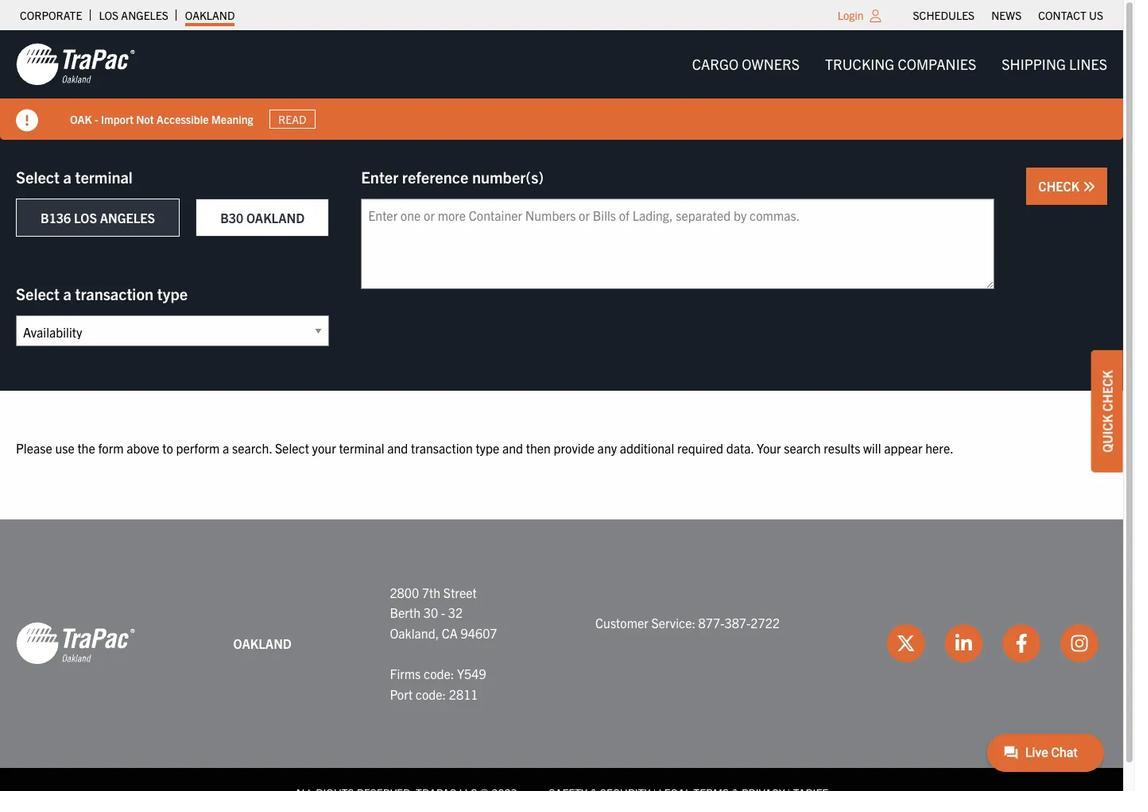 Task type: describe. For each thing, give the bounding box(es) containing it.
1 horizontal spatial transaction
[[411, 441, 473, 456]]

here.
[[926, 441, 954, 456]]

select for select a terminal
[[16, 167, 60, 187]]

2800 7th street berth 30 - 32 oakland, ca 94607
[[390, 585, 497, 642]]

meaning
[[211, 112, 253, 126]]

quick check link
[[1092, 351, 1124, 473]]

94607
[[461, 626, 497, 642]]

reference
[[402, 167, 469, 187]]

enter reference number(s)
[[361, 167, 544, 187]]

0 vertical spatial oakland
[[185, 8, 235, 22]]

schedules
[[913, 8, 975, 22]]

port
[[390, 687, 413, 703]]

please use the form above to perform a search. select your terminal and transaction type and then provide any additional required data. your search results will appear here.
[[16, 441, 954, 456]]

contact
[[1039, 8, 1087, 22]]

firms
[[390, 666, 421, 682]]

not
[[136, 112, 154, 126]]

select for select a transaction type
[[16, 284, 60, 304]]

quick
[[1100, 415, 1116, 453]]

b136
[[41, 210, 71, 226]]

2722
[[751, 615, 780, 631]]

customer service: 877-387-2722
[[596, 615, 780, 631]]

please
[[16, 441, 52, 456]]

877-
[[699, 615, 725, 631]]

2800
[[390, 585, 419, 601]]

contact us link
[[1039, 4, 1104, 26]]

above
[[127, 441, 159, 456]]

1 vertical spatial oakland
[[246, 210, 305, 226]]

cargo
[[692, 55, 739, 73]]

search
[[784, 441, 821, 456]]

number(s)
[[472, 167, 544, 187]]

light image
[[870, 10, 881, 22]]

select a terminal
[[16, 167, 133, 187]]

us
[[1089, 8, 1104, 22]]

corporate
[[20, 8, 82, 22]]

y549
[[457, 666, 486, 682]]

login
[[838, 8, 864, 22]]

shipping
[[1002, 55, 1066, 73]]

enter
[[361, 167, 399, 187]]

0 horizontal spatial type
[[157, 284, 188, 304]]

0 vertical spatial code:
[[424, 666, 454, 682]]

2811
[[449, 687, 478, 703]]

- inside banner
[[95, 112, 98, 126]]

companies
[[898, 55, 977, 73]]

lines
[[1070, 55, 1108, 73]]

b30 oakland
[[220, 210, 305, 226]]

los angeles
[[99, 8, 168, 22]]

b30
[[220, 210, 243, 226]]

contact us
[[1039, 8, 1104, 22]]

ca
[[442, 626, 458, 642]]

oakland inside footer
[[233, 636, 292, 652]]

customer
[[596, 615, 649, 631]]

the
[[77, 441, 95, 456]]

oakland image for banner on the top of page containing cargo owners
[[16, 42, 135, 87]]

schedules link
[[913, 4, 975, 26]]

1 vertical spatial angeles
[[100, 210, 155, 226]]

firms code:  y549 port code:  2811
[[390, 666, 486, 703]]

perform
[[176, 441, 220, 456]]

0 vertical spatial angeles
[[121, 8, 168, 22]]

1 horizontal spatial los
[[99, 8, 119, 22]]

search.
[[232, 441, 272, 456]]

required
[[677, 441, 724, 456]]

2 vertical spatial select
[[275, 441, 309, 456]]

shipping lines
[[1002, 55, 1108, 73]]

login link
[[838, 8, 864, 22]]

service:
[[652, 615, 696, 631]]

accessible
[[157, 112, 209, 126]]

use
[[55, 441, 75, 456]]

1 vertical spatial code:
[[416, 687, 446, 703]]

footer containing 2800 7th street
[[0, 520, 1124, 792]]



Task type: locate. For each thing, give the bounding box(es) containing it.
berth
[[390, 605, 421, 621]]

owners
[[742, 55, 800, 73]]

terminal up b136 los angeles
[[75, 167, 133, 187]]

7th
[[422, 585, 441, 601]]

2 oakland image from the top
[[16, 622, 135, 667]]

appear
[[884, 441, 923, 456]]

then
[[526, 441, 551, 456]]

0 vertical spatial a
[[63, 167, 71, 187]]

read
[[278, 112, 307, 126]]

menu bar up shipping
[[905, 4, 1112, 26]]

oakland image inside footer
[[16, 622, 135, 667]]

cargo owners
[[692, 55, 800, 73]]

terminal right your
[[339, 441, 384, 456]]

0 vertical spatial menu bar
[[905, 4, 1112, 26]]

to
[[162, 441, 173, 456]]

1 horizontal spatial -
[[441, 605, 445, 621]]

1 vertical spatial terminal
[[339, 441, 384, 456]]

1 vertical spatial los
[[74, 210, 97, 226]]

1 vertical spatial select
[[16, 284, 60, 304]]

menu bar containing schedules
[[905, 4, 1112, 26]]

1 horizontal spatial and
[[502, 441, 523, 456]]

and
[[387, 441, 408, 456], [502, 441, 523, 456]]

los angeles link
[[99, 4, 168, 26]]

0 vertical spatial -
[[95, 112, 98, 126]]

1 vertical spatial menu bar
[[680, 48, 1120, 80]]

los right the "corporate"
[[99, 8, 119, 22]]

angeles
[[121, 8, 168, 22], [100, 210, 155, 226]]

select down b136
[[16, 284, 60, 304]]

0 horizontal spatial -
[[95, 112, 98, 126]]

will
[[864, 441, 881, 456]]

code: up 2811
[[424, 666, 454, 682]]

check
[[1039, 178, 1083, 194], [1100, 371, 1116, 412]]

footer
[[0, 520, 1124, 792]]

check inside check button
[[1039, 178, 1083, 194]]

- right oak
[[95, 112, 98, 126]]

- right the 30 on the bottom left
[[441, 605, 445, 621]]

1 horizontal spatial check
[[1100, 371, 1116, 412]]

quick check
[[1100, 371, 1116, 453]]

30
[[424, 605, 438, 621]]

street
[[444, 585, 477, 601]]

additional
[[620, 441, 674, 456]]

type
[[157, 284, 188, 304], [476, 441, 500, 456]]

your
[[312, 441, 336, 456]]

0 vertical spatial check
[[1039, 178, 1083, 194]]

oak
[[70, 112, 92, 126]]

code: right 'port' in the bottom of the page
[[416, 687, 446, 703]]

provide
[[554, 441, 595, 456]]

0 horizontal spatial and
[[387, 441, 408, 456]]

1 oakland image from the top
[[16, 42, 135, 87]]

0 horizontal spatial check
[[1039, 178, 1083, 194]]

solid image
[[1083, 181, 1096, 193]]

select left your
[[275, 441, 309, 456]]

select a transaction type
[[16, 284, 188, 304]]

oak - import not accessible meaning
[[70, 112, 253, 126]]

1 vertical spatial check
[[1100, 371, 1116, 412]]

b136 los angeles
[[41, 210, 155, 226]]

any
[[598, 441, 617, 456]]

2 and from the left
[[502, 441, 523, 456]]

los
[[99, 8, 119, 22], [74, 210, 97, 226]]

news link
[[992, 4, 1022, 26]]

menu bar inside banner
[[680, 48, 1120, 80]]

menu bar
[[905, 4, 1112, 26], [680, 48, 1120, 80]]

solid image
[[16, 110, 38, 132]]

a
[[63, 167, 71, 187], [63, 284, 71, 304], [223, 441, 229, 456]]

a down b136
[[63, 284, 71, 304]]

0 vertical spatial los
[[99, 8, 119, 22]]

- inside 2800 7th street berth 30 - 32 oakland, ca 94607
[[441, 605, 445, 621]]

select
[[16, 167, 60, 187], [16, 284, 60, 304], [275, 441, 309, 456]]

trucking
[[825, 55, 895, 73]]

and right your
[[387, 441, 408, 456]]

corporate link
[[20, 4, 82, 26]]

results
[[824, 441, 861, 456]]

1 vertical spatial -
[[441, 605, 445, 621]]

1 horizontal spatial type
[[476, 441, 500, 456]]

check button
[[1027, 168, 1108, 205]]

code:
[[424, 666, 454, 682], [416, 687, 446, 703]]

oakland link
[[185, 4, 235, 26]]

cargo owners link
[[680, 48, 813, 80]]

a up b136
[[63, 167, 71, 187]]

trucking companies
[[825, 55, 977, 73]]

1 vertical spatial a
[[63, 284, 71, 304]]

0 horizontal spatial transaction
[[75, 284, 154, 304]]

0 horizontal spatial los
[[74, 210, 97, 226]]

trucking companies link
[[813, 48, 989, 80]]

-
[[95, 112, 98, 126], [441, 605, 445, 621]]

0 vertical spatial select
[[16, 167, 60, 187]]

32
[[448, 605, 463, 621]]

menu bar containing cargo owners
[[680, 48, 1120, 80]]

shipping lines link
[[989, 48, 1120, 80]]

0 vertical spatial transaction
[[75, 284, 154, 304]]

import
[[101, 112, 134, 126]]

select up b136
[[16, 167, 60, 187]]

data.
[[727, 441, 754, 456]]

a left "search."
[[223, 441, 229, 456]]

1 vertical spatial transaction
[[411, 441, 473, 456]]

banner containing cargo owners
[[0, 30, 1135, 140]]

1 vertical spatial oakland image
[[16, 622, 135, 667]]

1 and from the left
[[387, 441, 408, 456]]

1 vertical spatial type
[[476, 441, 500, 456]]

read link
[[269, 110, 316, 129]]

and left then
[[502, 441, 523, 456]]

angeles down 'select a terminal'
[[100, 210, 155, 226]]

news
[[992, 8, 1022, 22]]

0 vertical spatial oakland image
[[16, 42, 135, 87]]

los right b136
[[74, 210, 97, 226]]

oakland image for footer containing 2800 7th street
[[16, 622, 135, 667]]

oakland image inside banner
[[16, 42, 135, 87]]

0 horizontal spatial terminal
[[75, 167, 133, 187]]

1 horizontal spatial terminal
[[339, 441, 384, 456]]

angeles left 'oakland' link
[[121, 8, 168, 22]]

oakland image
[[16, 42, 135, 87], [16, 622, 135, 667]]

2 vertical spatial a
[[223, 441, 229, 456]]

a for terminal
[[63, 167, 71, 187]]

transaction
[[75, 284, 154, 304], [411, 441, 473, 456]]

Enter reference number(s) text field
[[361, 199, 995, 289]]

oakland,
[[390, 626, 439, 642]]

terminal
[[75, 167, 133, 187], [339, 441, 384, 456]]

your
[[757, 441, 781, 456]]

a for transaction
[[63, 284, 71, 304]]

banner
[[0, 30, 1135, 140]]

0 vertical spatial terminal
[[75, 167, 133, 187]]

form
[[98, 441, 124, 456]]

menu bar down light image
[[680, 48, 1120, 80]]

check inside quick check link
[[1100, 371, 1116, 412]]

0 vertical spatial type
[[157, 284, 188, 304]]

387-
[[725, 615, 751, 631]]

2 vertical spatial oakland
[[233, 636, 292, 652]]



Task type: vqa. For each thing, say whether or not it's contained in the screenshot.
Oakland link
yes



